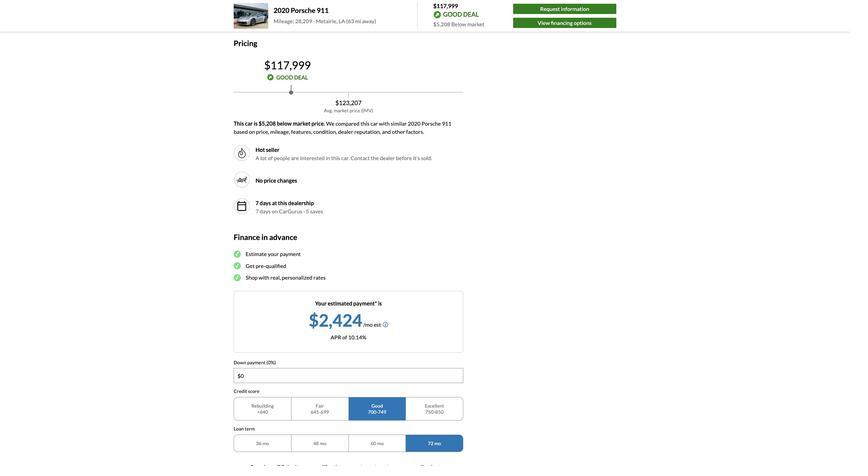 Task type: locate. For each thing, give the bounding box(es) containing it.
2020 up factors.
[[408, 120, 421, 127]]

1 vertical spatial 911
[[442, 120, 452, 127]]

mileage,
[[270, 128, 290, 135]]

similar
[[391, 120, 407, 127]]

in right finance
[[262, 233, 268, 242]]

$5,208 up the price,
[[259, 120, 276, 127]]

1 horizontal spatial in
[[326, 155, 330, 161]]

0 vertical spatial 7
[[256, 200, 259, 206]]

2 vertical spatial this
[[278, 200, 287, 206]]

1 7 from the top
[[256, 200, 259, 206]]

mo right the 48
[[320, 441, 327, 447]]

0 vertical spatial the
[[265, 15, 273, 22]]

1 vertical spatial good
[[372, 403, 383, 409]]

1 horizontal spatial is
[[378, 300, 382, 307]]

rebuilding <640
[[251, 403, 274, 415]]

2020 up full at top left
[[274, 6, 290, 14]]

car
[[245, 120, 253, 127], [371, 120, 378, 127]]

Down payment (0%) text field
[[234, 369, 463, 383]]

3 mo from the left
[[377, 441, 384, 447]]

2 horizontal spatial market
[[468, 21, 485, 27]]

car up the reputation,
[[371, 120, 378, 127]]

your estimated payment* is
[[315, 300, 382, 307]]

1 horizontal spatial 911
[[442, 120, 452, 127]]

20%
[[246, 15, 257, 22]]

0 horizontal spatial payment
[[247, 360, 266, 366]]

dealer inside hot seller a lot of people are interested in this car. contact the dealer before it's sold.
[[380, 155, 395, 161]]

this
[[361, 120, 370, 127], [331, 155, 340, 161], [278, 200, 287, 206]]

in inside hot seller a lot of people are interested in this car. contact the dealer before it's sold.
[[326, 155, 330, 161]]

0 vertical spatial 2020
[[274, 6, 290, 14]]

1 vertical spatial this
[[331, 155, 340, 161]]

with up and
[[379, 120, 390, 127]]

good right good deal image
[[276, 74, 293, 81]]

2 days from the top
[[260, 208, 271, 215]]

excellent
[[425, 403, 444, 409]]

0 vertical spatial with
[[379, 120, 390, 127]]

0 horizontal spatial $5,208
[[259, 120, 276, 127]]

2 mo from the left
[[320, 441, 327, 447]]

1 horizontal spatial 2020
[[408, 120, 421, 127]]

1 horizontal spatial ·
[[313, 18, 315, 24]]

0 horizontal spatial $117,999
[[264, 58, 311, 72]]

0 vertical spatial days
[[260, 200, 271, 206]]

good deal
[[276, 74, 308, 81]]

is up the price,
[[254, 120, 258, 127]]

shop
[[246, 274, 258, 281]]

1 vertical spatial price
[[264, 177, 276, 184]]

0 horizontal spatial with
[[259, 274, 269, 281]]

market for $5,208
[[468, 21, 485, 27]]

dealer down compared
[[338, 128, 353, 135]]

in
[[326, 155, 330, 161], [262, 233, 268, 242]]

this left car.
[[331, 155, 340, 161]]

market up features,
[[293, 120, 311, 127]]

911
[[317, 6, 329, 14], [442, 120, 452, 127]]

0 horizontal spatial ·
[[303, 208, 305, 215]]

0 vertical spatial market
[[468, 21, 485, 27]]

0 vertical spatial ·
[[313, 18, 315, 24]]

good inside good 700-749
[[372, 403, 383, 409]]

real,
[[271, 274, 281, 281]]

0 vertical spatial of
[[268, 155, 273, 161]]

750-
[[425, 409, 435, 415]]

mo right 36
[[263, 441, 269, 447]]

mi
[[355, 18, 361, 24]]

1 horizontal spatial porsche
[[422, 120, 441, 127]]

condition,
[[313, 128, 337, 135]]

1 vertical spatial $5,208
[[259, 120, 276, 127]]

· left 5
[[303, 208, 305, 215]]

mo right 60
[[377, 441, 384, 447]]

1 car from the left
[[245, 120, 253, 127]]

7 left at
[[256, 200, 259, 206]]

payment right your
[[280, 251, 301, 257]]

the right contact
[[371, 155, 379, 161]]

la
[[339, 18, 345, 24]]

1 horizontal spatial market
[[334, 108, 349, 113]]

with left real,
[[259, 274, 269, 281]]

this inside hot seller a lot of people are interested in this car. contact the dealer before it's sold.
[[331, 155, 340, 161]]

1 vertical spatial dealer
[[380, 155, 395, 161]]

car inside we compared this car with similar 2020 porsche 911 based on price, mileage, features, condition, dealer reputation, and other factors.
[[371, 120, 378, 127]]

0 vertical spatial $117,999
[[433, 2, 458, 10]]

price,
[[256, 128, 269, 135]]

1 horizontal spatial $5,208
[[433, 21, 450, 27]]

autocheck
[[283, 15, 310, 22]]

vehicle
[[311, 15, 327, 22]]

0 vertical spatial 911
[[317, 6, 329, 14]]

1 horizontal spatial good
[[372, 403, 383, 409]]

(0%)
[[267, 360, 276, 366]]

on right the 20%
[[258, 15, 264, 22]]

one
[[273, 1, 282, 8]]

is right the payment*
[[378, 300, 382, 307]]

0 horizontal spatial 2020
[[274, 6, 290, 14]]

1 horizontal spatial of
[[342, 334, 347, 341]]

1 horizontal spatial price
[[350, 108, 360, 113]]

$2,424 /mo est
[[309, 310, 381, 331]]

1 horizontal spatial the
[[371, 155, 379, 161]]

$117,999 up good deal
[[264, 58, 311, 72]]

699
[[321, 409, 329, 415]]

1 vertical spatial on
[[249, 128, 255, 135]]

porsche up factors.
[[422, 120, 441, 127]]

2020 inside we compared this car with similar 2020 porsche 911 based on price, mileage, features, condition, dealer reputation, and other factors.
[[408, 120, 421, 127]]

mo
[[263, 441, 269, 447], [320, 441, 327, 447], [377, 441, 384, 447], [435, 441, 441, 447]]

1 horizontal spatial $117,999
[[433, 2, 458, 10]]

0 horizontal spatial the
[[265, 15, 273, 22]]

1 horizontal spatial dealer
[[380, 155, 395, 161]]

· right 28,209
[[313, 18, 315, 24]]

this
[[234, 120, 244, 127]]

2 car from the left
[[371, 120, 378, 127]]

price down the $123,207
[[350, 108, 360, 113]]

(imv)
[[361, 108, 373, 113]]

7 days at this dealership 7 days on cargurus · 5 saves
[[256, 200, 323, 215]]

0 vertical spatial price
[[350, 108, 360, 113]]

$117,999
[[433, 2, 458, 10], [264, 58, 311, 72]]

0 horizontal spatial of
[[268, 155, 273, 161]]

0 vertical spatial in
[[326, 155, 330, 161]]

excellent 750-850
[[425, 403, 444, 415]]

metairie,
[[316, 18, 338, 24]]

dealer left before
[[380, 155, 395, 161]]

hot seller image
[[234, 145, 250, 161], [237, 148, 247, 158]]

compared
[[336, 120, 360, 127]]

save 20% on the full autocheck vehicle history report link
[[234, 15, 370, 22]]

price
[[350, 108, 360, 113], [264, 177, 276, 184]]

0 vertical spatial payment
[[280, 251, 301, 257]]

changes
[[277, 177, 297, 184]]

0 vertical spatial on
[[258, 15, 264, 22]]

with
[[379, 120, 390, 127], [259, 274, 269, 281]]

is
[[254, 120, 258, 127], [378, 300, 382, 307]]

0 horizontal spatial car
[[245, 120, 253, 127]]

7
[[256, 200, 259, 206], [256, 208, 259, 215]]

we compared this car with similar 2020 porsche 911 based on price, mileage, features, condition, dealer reputation, and other factors.
[[234, 120, 452, 135]]

car.
[[341, 155, 350, 161]]

0 vertical spatial good
[[276, 74, 293, 81]]

·
[[313, 18, 315, 24], [303, 208, 305, 215]]

days left the cargurus
[[260, 208, 271, 215]]

other
[[392, 128, 405, 135]]

of right apr
[[342, 334, 347, 341]]

0 horizontal spatial this
[[278, 200, 287, 206]]

on left the price,
[[249, 128, 255, 135]]

are
[[291, 155, 299, 161]]

1 horizontal spatial this
[[331, 155, 340, 161]]

report
[[346, 15, 362, 22]]

the inside 'link'
[[265, 15, 273, 22]]

reputation,
[[354, 128, 381, 135]]

porsche up 'save 20% on the full autocheck vehicle history report' 'link' at the left
[[291, 6, 316, 14]]

1 vertical spatial porsche
[[422, 120, 441, 127]]

on down at
[[272, 208, 278, 215]]

market down the $123,207
[[334, 108, 349, 113]]

2 horizontal spatial on
[[272, 208, 278, 215]]

1 horizontal spatial car
[[371, 120, 378, 127]]

0 horizontal spatial 911
[[317, 6, 329, 14]]

porsche
[[291, 6, 316, 14], [422, 120, 441, 127]]

good deal
[[443, 10, 479, 18]]

1 vertical spatial $117,999
[[264, 58, 311, 72]]

0 vertical spatial $5,208
[[433, 21, 450, 27]]

7 up finance in advance
[[256, 208, 259, 215]]

mo for 48 mo
[[320, 441, 327, 447]]

2 vertical spatial on
[[272, 208, 278, 215]]

0 vertical spatial this
[[361, 120, 370, 127]]

the left full at top left
[[265, 15, 273, 22]]

a
[[256, 155, 259, 161]]

this inside we compared this car with similar 2020 porsche 911 based on price, mileage, features, condition, dealer reputation, and other factors.
[[361, 120, 370, 127]]

interested
[[300, 155, 325, 161]]

· inside 7 days at this dealership 7 days on cargurus · 5 saves
[[303, 208, 305, 215]]

$5,208
[[433, 21, 450, 27], [259, 120, 276, 127]]

1 vertical spatial market
[[334, 108, 349, 113]]

sold.
[[421, 155, 432, 161]]

2020 inside the 2020 porsche 911 mileage: 28,209 · metairie, la (63 mi away)
[[274, 6, 290, 14]]

1 vertical spatial ·
[[303, 208, 305, 215]]

of right lot
[[268, 155, 273, 161]]

on inside we compared this car with similar 2020 porsche 911 based on price, mileage, features, condition, dealer reputation, and other factors.
[[249, 128, 255, 135]]

0 horizontal spatial dealer
[[338, 128, 353, 135]]

0 vertical spatial is
[[254, 120, 258, 127]]

mo right 72
[[435, 441, 441, 447]]

based
[[234, 128, 248, 135]]

2 horizontal spatial this
[[361, 120, 370, 127]]

48 mo
[[313, 441, 327, 447]]

features,
[[291, 128, 312, 135]]

this up the reputation,
[[361, 120, 370, 127]]

1 mo from the left
[[263, 441, 269, 447]]

this right at
[[278, 200, 287, 206]]

0 vertical spatial porsche
[[291, 6, 316, 14]]

1 vertical spatial days
[[260, 208, 271, 215]]

0 horizontal spatial porsche
[[291, 6, 316, 14]]

$123,207 avg. market price (imv)
[[324, 99, 373, 113]]

2020 porsche 911 mileage: 28,209 · metairie, la (63 mi away)
[[274, 6, 376, 24]]

· inside the 2020 porsche 911 mileage: 28,209 · metairie, la (63 mi away)
[[313, 18, 315, 24]]

below
[[451, 21, 467, 27]]

market down deal
[[468, 21, 485, 27]]

payment left (0%)
[[247, 360, 266, 366]]

request information button
[[513, 4, 617, 14]]

7 days at this dealership image
[[234, 198, 250, 215], [237, 201, 247, 212]]

1 days from the top
[[260, 200, 271, 206]]

0 vertical spatial dealer
[[338, 128, 353, 135]]

$117,999 for good deal
[[264, 58, 311, 72]]

0 horizontal spatial price
[[264, 177, 276, 184]]

$117,999 up good
[[433, 2, 458, 10]]

hot
[[256, 147, 265, 153]]

cargurus
[[279, 208, 302, 215]]

1 vertical spatial in
[[262, 233, 268, 242]]

0 horizontal spatial on
[[249, 128, 255, 135]]

down
[[234, 360, 246, 366]]

1 vertical spatial the
[[371, 155, 379, 161]]

days left at
[[260, 200, 271, 206]]

on
[[258, 15, 264, 22], [249, 128, 255, 135], [272, 208, 278, 215]]

1 vertical spatial 2020
[[408, 120, 421, 127]]

full
[[274, 15, 282, 22]]

$5,208 down good
[[433, 21, 450, 27]]

pre-
[[256, 263, 266, 269]]

4 mo from the left
[[435, 441, 441, 447]]

price right no
[[264, 177, 276, 184]]

car right this
[[245, 120, 253, 127]]

0 horizontal spatial good
[[276, 74, 293, 81]]

good up 700-
[[372, 403, 383, 409]]

1 vertical spatial 7
[[256, 208, 259, 215]]

1 horizontal spatial on
[[258, 15, 264, 22]]

1 vertical spatial payment
[[247, 360, 266, 366]]

0 horizontal spatial market
[[293, 120, 311, 127]]

previous
[[283, 1, 303, 8]]

in right interested
[[326, 155, 330, 161]]

1 horizontal spatial with
[[379, 120, 390, 127]]

market inside $123,207 avg. market price (imv)
[[334, 108, 349, 113]]



Task type: describe. For each thing, give the bounding box(es) containing it.
hot seller a lot of people are interested in this car. contact the dealer before it's sold.
[[256, 147, 432, 161]]

good 700-749
[[368, 403, 386, 415]]

we
[[326, 120, 335, 127]]

2 vertical spatial market
[[293, 120, 311, 127]]

700-
[[368, 409, 378, 415]]

save 20% on the full autocheck vehicle history report image
[[363, 16, 370, 22]]

the inside hot seller a lot of people are interested in this car. contact the dealer before it's sold.
[[371, 155, 379, 161]]

request
[[540, 5, 560, 12]]

28,209
[[295, 18, 312, 24]]

finance
[[234, 233, 260, 242]]

this car is $5,208 below market price.
[[234, 120, 325, 127]]

saves
[[310, 208, 323, 215]]

view financing options button
[[513, 18, 617, 28]]

est
[[374, 321, 381, 328]]

1 vertical spatial of
[[342, 334, 347, 341]]

fair 641-699
[[311, 403, 329, 415]]

finance in advance
[[234, 233, 297, 242]]

good for 700-
[[372, 403, 383, 409]]

good for deal
[[276, 74, 293, 81]]

shop with real, personalized rates
[[246, 274, 326, 281]]

dealer inside we compared this car with similar 2020 porsche 911 based on price, mileage, features, condition, dealer reputation, and other factors.
[[338, 128, 353, 135]]

dealership
[[288, 200, 314, 206]]

0 horizontal spatial is
[[254, 120, 258, 127]]

save
[[234, 15, 245, 22]]

factors.
[[406, 128, 424, 135]]

before
[[396, 155, 412, 161]]

deal
[[294, 74, 308, 81]]

72
[[428, 441, 434, 447]]

with inside we compared this car with similar 2020 porsche 911 based on price, mileage, features, condition, dealer reputation, and other factors.
[[379, 120, 390, 127]]

/mo
[[363, 321, 373, 328]]

2 7 from the top
[[256, 208, 259, 215]]

and
[[382, 128, 391, 135]]

request information
[[540, 5, 590, 12]]

price inside $123,207 avg. market price (imv)
[[350, 108, 360, 113]]

5
[[306, 208, 309, 215]]

2020 porsche 911 image
[[234, 3, 268, 29]]

60 mo
[[371, 441, 384, 447]]

get pre-qualified
[[246, 263, 286, 269]]

financing
[[551, 19, 573, 26]]

pricing
[[234, 39, 257, 48]]

10.14%
[[348, 334, 367, 341]]

749
[[378, 409, 386, 415]]

$2,424
[[309, 310, 362, 331]]

market for $123,207
[[334, 108, 349, 113]]

estimate
[[246, 251, 267, 257]]

1 vertical spatial is
[[378, 300, 382, 307]]

rates
[[314, 274, 326, 281]]

contact
[[351, 155, 370, 161]]

below
[[277, 120, 292, 127]]

deal
[[463, 10, 479, 18]]

history
[[328, 15, 345, 22]]

seller
[[266, 147, 280, 153]]

rebuilding
[[251, 403, 274, 409]]

good deal image
[[267, 74, 274, 81]]

apr of 10.14%
[[331, 334, 367, 341]]

1 vertical spatial with
[[259, 274, 269, 281]]

on inside 'link'
[[258, 15, 264, 22]]

options
[[574, 19, 592, 26]]

mo for 36 mo
[[263, 441, 269, 447]]

loan term
[[234, 426, 255, 432]]

of inside hot seller a lot of people are interested in this car. contact the dealer before it's sold.
[[268, 155, 273, 161]]

0 horizontal spatial in
[[262, 233, 268, 242]]

has
[[263, 1, 272, 8]]

apr
[[331, 334, 341, 341]]

this inside 7 days at this dealership 7 days on cargurus · 5 saves
[[278, 200, 287, 206]]

owner.
[[304, 1, 320, 8]]

your
[[268, 251, 279, 257]]

save 20% on the full autocheck vehicle history report
[[234, 15, 362, 22]]

(63
[[346, 18, 354, 24]]

away)
[[362, 18, 376, 24]]

$123,207
[[336, 99, 362, 107]]

personalized
[[282, 274, 313, 281]]

1 horizontal spatial payment
[[280, 251, 301, 257]]

view financing options
[[538, 19, 592, 26]]

view
[[538, 19, 550, 26]]

48
[[313, 441, 319, 447]]

credit
[[234, 389, 247, 395]]

your
[[315, 300, 327, 307]]

$117,999 for $5,208
[[433, 2, 458, 10]]

credit score
[[234, 389, 260, 395]]

price.
[[312, 120, 325, 127]]

porsche inside we compared this car with similar 2020 porsche 911 based on price, mileage, features, condition, dealer reputation, and other factors.
[[422, 120, 441, 127]]

36
[[256, 441, 262, 447]]

no price changes image
[[234, 171, 250, 188]]

term
[[245, 426, 255, 432]]

avg.
[[324, 108, 333, 113]]

loan
[[234, 426, 244, 432]]

mileage:
[[274, 18, 294, 24]]

no price changes image
[[237, 174, 247, 185]]

at
[[272, 200, 277, 206]]

911 inside we compared this car with similar 2020 porsche 911 based on price, mileage, features, condition, dealer reputation, and other factors.
[[442, 120, 452, 127]]

on inside 7 days at this dealership 7 days on cargurus · 5 saves
[[272, 208, 278, 215]]

36 mo
[[256, 441, 269, 447]]

info circle image
[[383, 322, 388, 328]]

850
[[435, 409, 444, 415]]

it's
[[413, 155, 420, 161]]

mo for 60 mo
[[377, 441, 384, 447]]

no
[[256, 177, 263, 184]]

vehicle has one previous owner.
[[245, 1, 320, 8]]

good
[[443, 10, 462, 18]]

porsche inside the 2020 porsche 911 mileage: 28,209 · metairie, la (63 mi away)
[[291, 6, 316, 14]]

mo for 72 mo
[[435, 441, 441, 447]]

641-
[[311, 409, 321, 415]]

score
[[248, 389, 260, 395]]

lot
[[260, 155, 267, 161]]

911 inside the 2020 porsche 911 mileage: 28,209 · metairie, la (63 mi away)
[[317, 6, 329, 14]]



Task type: vqa. For each thing, say whether or not it's contained in the screenshot.
automation).
no



